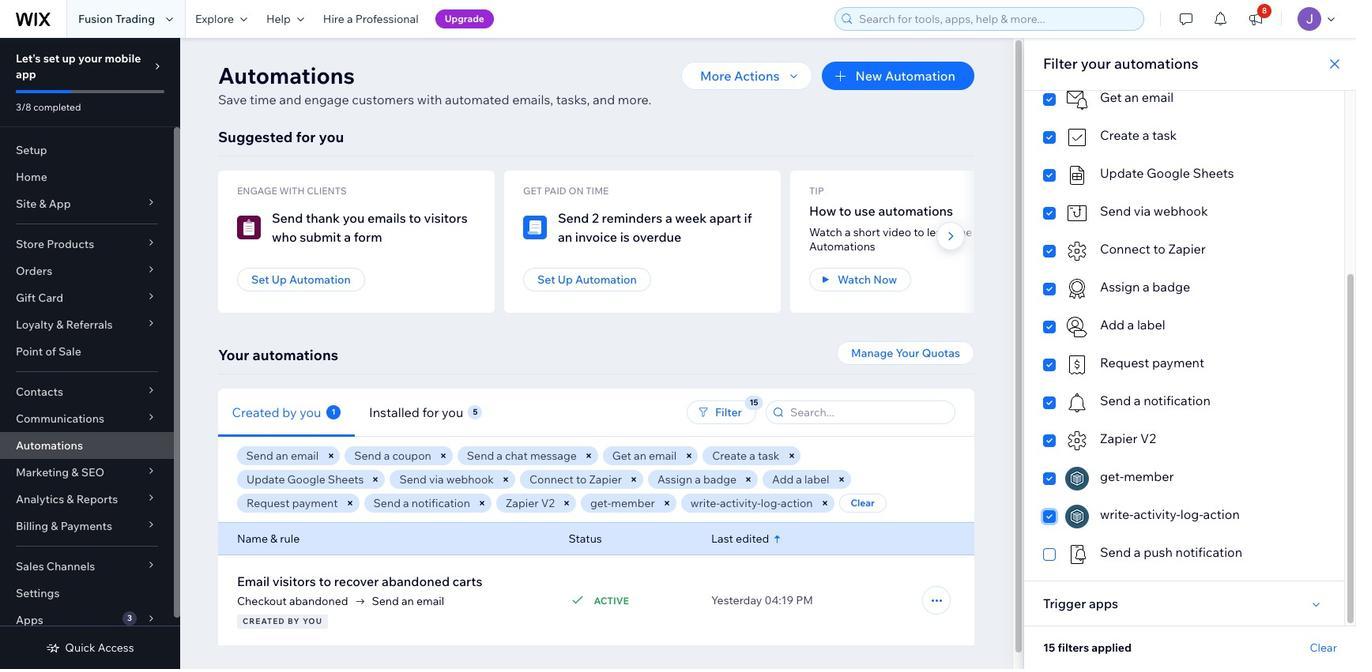 Task type: describe. For each thing, give the bounding box(es) containing it.
rule
[[280, 532, 300, 546]]

created
[[232, 404, 280, 420]]

activity- inside option
[[1134, 507, 1181, 522]]

1 vertical spatial label
[[805, 473, 830, 487]]

thank
[[306, 210, 340, 226]]

15
[[1043, 641, 1056, 655]]

up for send 2 reminders a week apart if an invoice is overdue
[[558, 273, 573, 287]]

contacts button
[[0, 379, 174, 405]]

log- inside write-activity-log-action option
[[1181, 507, 1203, 522]]

get-member inside checkbox
[[1100, 469, 1174, 485]]

0 horizontal spatial sheets
[[328, 473, 364, 487]]

Create a task checkbox
[[1043, 126, 1326, 149]]

fusion
[[78, 12, 113, 26]]

analytics
[[16, 492, 64, 507]]

send left chat
[[467, 449, 495, 463]]

category image for update google sheets
[[1065, 164, 1089, 187]]

name
[[237, 532, 268, 546]]

0 horizontal spatial log-
[[761, 496, 781, 511]]

0 horizontal spatial write-
[[691, 496, 720, 511]]

0 vertical spatial abandoned
[[382, 574, 450, 590]]

paid
[[544, 185, 567, 197]]

your inside button
[[896, 346, 920, 360]]

send a chat message
[[467, 449, 577, 463]]

Zapier V2 checkbox
[[1043, 429, 1326, 453]]

Add a label checkbox
[[1043, 315, 1326, 339]]

0 horizontal spatial connect to zapier
[[530, 473, 622, 487]]

payment inside "option"
[[1152, 355, 1205, 371]]

learn
[[927, 225, 953, 240]]

Send a push notification checkbox
[[1043, 543, 1326, 567]]

send down send a coupon
[[374, 496, 401, 511]]

your automations
[[218, 346, 338, 364]]

0 horizontal spatial automations
[[253, 346, 338, 364]]

quick
[[65, 641, 95, 655]]

edited
[[736, 532, 769, 546]]

more actions button
[[681, 62, 813, 90]]

0 horizontal spatial assign a badge
[[658, 473, 737, 487]]

installed
[[369, 404, 420, 420]]

5
[[473, 407, 478, 417]]

trigger
[[1043, 596, 1086, 612]]

tasks,
[[556, 92, 590, 107]]

billing & payments button
[[0, 513, 174, 540]]

submit
[[300, 229, 341, 245]]

point of sale
[[16, 345, 81, 359]]

category image for send 2 reminders a week apart if an invoice is overdue
[[523, 216, 547, 240]]

who
[[272, 229, 297, 245]]

category image for send thank you emails to visitors who submit a form
[[237, 216, 261, 240]]

& for name
[[270, 532, 278, 546]]

filter button
[[687, 401, 756, 424]]

engage with clients
[[237, 185, 347, 197]]

set
[[43, 51, 60, 66]]

set up automation for an
[[537, 273, 637, 287]]

engage
[[304, 92, 349, 107]]

how
[[809, 203, 836, 219]]

0 horizontal spatial create
[[713, 449, 747, 463]]

0 horizontal spatial webhook
[[446, 473, 494, 487]]

marketing & seo
[[16, 466, 104, 480]]

Send via webhook checkbox
[[1043, 202, 1326, 225]]

form
[[354, 229, 382, 245]]

1 vertical spatial member
[[611, 496, 655, 511]]

name & rule
[[237, 532, 300, 546]]

payments
[[61, 519, 112, 534]]

recover
[[334, 574, 379, 590]]

up for send thank you emails to visitors who submit a form
[[272, 273, 287, 287]]

set for send thank you emails to visitors who submit a form
[[251, 273, 269, 287]]

1 your from the left
[[218, 346, 249, 364]]

apps
[[16, 613, 43, 628]]

coupon
[[393, 449, 432, 463]]

add inside checkbox
[[1100, 317, 1125, 333]]

watch inside tip how to use automations watch a short video to learn the basics of wix automations
[[809, 225, 842, 240]]

0 horizontal spatial get-
[[590, 496, 611, 511]]

you for installed
[[442, 404, 463, 420]]

notification inside checkbox
[[1176, 545, 1243, 560]]

send down 'coupon'
[[400, 473, 427, 487]]

Search for tools, apps, help & more... field
[[854, 8, 1139, 30]]

app
[[49, 197, 71, 211]]

category image for send via webhook
[[1065, 202, 1089, 225]]

manage
[[851, 346, 894, 360]]

the
[[955, 225, 972, 240]]

filter for filter your automations
[[1043, 55, 1078, 73]]

update google sheets inside update google sheets checkbox
[[1100, 165, 1234, 181]]

get paid on time
[[523, 185, 609, 197]]

billing & payments
[[16, 519, 112, 534]]

0 horizontal spatial add
[[772, 473, 794, 487]]

action inside write-activity-log-action option
[[1203, 507, 1240, 522]]

automation for send 2 reminders a week apart if an invoice is overdue
[[575, 273, 637, 287]]

v2 inside option
[[1141, 431, 1156, 447]]

update inside checkbox
[[1100, 165, 1144, 181]]

get- inside checkbox
[[1100, 469, 1124, 485]]

1 vertical spatial task
[[758, 449, 780, 463]]

last edited
[[711, 532, 769, 546]]

of inside tip how to use automations watch a short video to learn the basics of wix automations
[[1010, 225, 1020, 240]]

0 horizontal spatial connect
[[530, 473, 574, 487]]

send inside 'send 2 reminders a week apart if an invoice is overdue'
[[558, 210, 589, 226]]

tip how to use automations watch a short video to learn the basics of wix automations
[[809, 185, 1042, 254]]

send down email visitors to recover abandoned carts
[[372, 594, 399, 609]]

0 horizontal spatial badge
[[704, 473, 737, 487]]

0 horizontal spatial abandoned
[[289, 594, 348, 609]]

1 vertical spatial get an email
[[613, 449, 677, 463]]

label inside the add a label checkbox
[[1137, 317, 1166, 333]]

emails,
[[512, 92, 553, 107]]

installed for you
[[369, 404, 463, 420]]

& for billing
[[51, 519, 58, 534]]

point of sale link
[[0, 338, 174, 365]]

to left 'recover'
[[319, 574, 331, 590]]

up
[[62, 51, 76, 66]]

1 vertical spatial send an email
[[372, 594, 444, 609]]

filter your automations
[[1043, 55, 1199, 73]]

1 vertical spatial create a task
[[713, 449, 780, 463]]

2 and from the left
[[593, 92, 615, 107]]

1 and from the left
[[279, 92, 302, 107]]

loyalty
[[16, 318, 54, 332]]

sale
[[59, 345, 81, 359]]

site
[[16, 197, 37, 211]]

home
[[16, 170, 47, 184]]

3/8 completed
[[16, 101, 81, 113]]

tip
[[809, 185, 824, 197]]

04:19
[[765, 594, 794, 608]]

access
[[98, 641, 134, 655]]

an inside option
[[1125, 89, 1139, 105]]

for for suggested
[[296, 128, 316, 146]]

assign a badge inside option
[[1100, 279, 1191, 295]]

1 vertical spatial clear button
[[1310, 641, 1337, 655]]

hire
[[323, 12, 345, 26]]

seo
[[81, 466, 104, 480]]

0 horizontal spatial visitors
[[273, 574, 316, 590]]

a inside send thank you emails to visitors who submit a form
[[344, 229, 351, 245]]

a inside 'send 2 reminders a week apart if an invoice is overdue'
[[665, 210, 672, 226]]

to inside send thank you emails to visitors who submit a form
[[409, 210, 421, 226]]

webhook inside the send via webhook option
[[1154, 203, 1208, 219]]

category image for create a task
[[1065, 126, 1089, 149]]

automated
[[445, 92, 510, 107]]

referrals
[[66, 318, 113, 332]]

basics
[[975, 225, 1007, 240]]

email
[[237, 574, 270, 590]]

write- inside option
[[1100, 507, 1134, 522]]

automations for automations save time and engage customers with automated emails, tasks, and more.
[[218, 62, 355, 89]]

pm
[[796, 594, 813, 608]]

filter for filter
[[715, 405, 742, 420]]

to inside checkbox
[[1154, 241, 1166, 257]]

Update Google Sheets checkbox
[[1043, 164, 1326, 187]]

use
[[855, 203, 876, 219]]

is
[[620, 229, 630, 245]]

checkout
[[237, 594, 287, 609]]

apart
[[710, 210, 741, 226]]

send inside option
[[1100, 203, 1131, 219]]

engage
[[237, 185, 277, 197]]

8 button
[[1239, 0, 1273, 38]]

request inside "option"
[[1100, 355, 1150, 371]]

via inside the send via webhook option
[[1134, 203, 1151, 219]]

by
[[288, 617, 300, 627]]

1 vertical spatial notification
[[412, 496, 470, 511]]

time
[[250, 92, 276, 107]]

completed
[[33, 101, 81, 113]]

your inside let's set up your mobile app
[[78, 51, 102, 66]]

manage your quotas
[[851, 346, 960, 360]]

carts
[[453, 574, 483, 590]]

category image for get-member
[[1065, 467, 1089, 491]]

1 horizontal spatial your
[[1081, 55, 1111, 73]]

setup link
[[0, 137, 174, 164]]

point
[[16, 345, 43, 359]]

yesterday
[[711, 594, 762, 608]]

card
[[38, 291, 63, 305]]

you for suggested
[[319, 128, 344, 146]]

0 horizontal spatial send a notification
[[374, 496, 470, 511]]

0 horizontal spatial v2
[[541, 496, 555, 511]]

0 horizontal spatial via
[[429, 473, 444, 487]]

write-activity-log-action inside option
[[1100, 507, 1240, 522]]

1 horizontal spatial clear
[[1310, 641, 1337, 655]]

0 horizontal spatial write-activity-log-action
[[691, 496, 813, 511]]

let's
[[16, 51, 41, 66]]

0 horizontal spatial action
[[781, 496, 813, 511]]

1 vertical spatial get
[[613, 449, 632, 463]]

overdue
[[633, 229, 682, 245]]

0 horizontal spatial request
[[247, 496, 290, 511]]

created by you
[[243, 617, 322, 627]]

0 horizontal spatial payment
[[292, 496, 338, 511]]

clients
[[307, 185, 347, 197]]

connect to zapier inside checkbox
[[1100, 241, 1206, 257]]

loyalty & referrals
[[16, 318, 113, 332]]

create a task inside create a task checkbox
[[1100, 127, 1177, 143]]

task inside checkbox
[[1152, 127, 1177, 143]]



Task type: locate. For each thing, give the bounding box(es) containing it.
0 vertical spatial assign a badge
[[1100, 279, 1191, 295]]

0 vertical spatial assign
[[1100, 279, 1140, 295]]

& inside popup button
[[51, 519, 58, 534]]

notification down request payment "option"
[[1144, 393, 1211, 409]]

for inside tab list
[[422, 404, 439, 420]]

member inside checkbox
[[1124, 469, 1174, 485]]

1 horizontal spatial via
[[1134, 203, 1151, 219]]

app
[[16, 67, 36, 81]]

1 horizontal spatial clear button
[[1310, 641, 1337, 655]]

Search... field
[[786, 402, 950, 424]]

0 horizontal spatial create a task
[[713, 449, 780, 463]]

automations up "time"
[[218, 62, 355, 89]]

your left quotas
[[896, 346, 920, 360]]

1 horizontal spatial v2
[[1141, 431, 1156, 447]]

create down filter your automations
[[1100, 127, 1140, 143]]

badge down connect to zapier checkbox
[[1153, 279, 1191, 295]]

send left 'coupon'
[[355, 449, 382, 463]]

0 horizontal spatial and
[[279, 92, 302, 107]]

get right message
[[613, 449, 632, 463]]

0 horizontal spatial activity-
[[720, 496, 761, 511]]

time
[[586, 185, 609, 197]]

of
[[1010, 225, 1020, 240], [45, 345, 56, 359]]

category image for zapier v2
[[1065, 429, 1089, 453]]

checkout abandoned
[[237, 594, 348, 609]]

more actions
[[700, 68, 780, 84]]

0 vertical spatial google
[[1147, 165, 1190, 181]]

1 horizontal spatial write-activity-log-action
[[1100, 507, 1240, 522]]

for down engage
[[296, 128, 316, 146]]

request payment inside "option"
[[1100, 355, 1205, 371]]

visitors inside send thank you emails to visitors who submit a form
[[424, 210, 468, 226]]

0 vertical spatial payment
[[1152, 355, 1205, 371]]

watch now
[[838, 273, 897, 287]]

1 horizontal spatial filter
[[1043, 55, 1078, 73]]

assign
[[1100, 279, 1140, 295], [658, 473, 693, 487]]

list
[[218, 171, 1353, 313]]

communications
[[16, 412, 104, 426]]

2 horizontal spatial automations
[[1114, 55, 1199, 73]]

2 your from the left
[[896, 346, 920, 360]]

watch
[[809, 225, 842, 240], [838, 273, 871, 287]]

connect down the send via webhook option
[[1100, 241, 1151, 257]]

update down create a task checkbox
[[1100, 165, 1144, 181]]

0 vertical spatial watch
[[809, 225, 842, 240]]

notification inside checkbox
[[1144, 393, 1211, 409]]

google up rule
[[287, 473, 325, 487]]

& for analytics
[[67, 492, 74, 507]]

and
[[279, 92, 302, 107], [593, 92, 615, 107]]

invoice
[[575, 229, 617, 245]]

1 set up automation from the left
[[251, 273, 351, 287]]

0 vertical spatial zapier v2
[[1100, 431, 1156, 447]]

write- up last
[[691, 496, 720, 511]]

via down update google sheets checkbox
[[1134, 203, 1151, 219]]

email inside option
[[1142, 89, 1174, 105]]

1 horizontal spatial set up automation button
[[523, 268, 651, 292]]

0 horizontal spatial clear
[[851, 497, 875, 509]]

send 2 reminders a week apart if an invoice is overdue
[[558, 210, 752, 245]]

1 vertical spatial google
[[287, 473, 325, 487]]

& right loyalty
[[56, 318, 64, 332]]

gift card button
[[0, 285, 174, 311]]

update google sheets
[[1100, 165, 1234, 181], [247, 473, 364, 487]]

0 vertical spatial badge
[[1153, 279, 1191, 295]]

quick access button
[[46, 641, 134, 655]]

connect
[[1100, 241, 1151, 257], [530, 473, 574, 487]]

&
[[39, 197, 46, 211], [56, 318, 64, 332], [71, 466, 79, 480], [67, 492, 74, 507], [51, 519, 58, 534], [270, 532, 278, 546]]

get down filter your automations
[[1100, 89, 1122, 105]]

you up "form"
[[343, 210, 365, 226]]

send via webhook down 'coupon'
[[400, 473, 494, 487]]

automations up by
[[253, 346, 338, 364]]

view summary button
[[785, 586, 913, 615]]

1 horizontal spatial add
[[1100, 317, 1125, 333]]

get an email inside option
[[1100, 89, 1174, 105]]

gift card
[[16, 291, 63, 305]]

to down the send via webhook option
[[1154, 241, 1166, 257]]

zapier down send a notification checkbox
[[1100, 431, 1138, 447]]

0 horizontal spatial for
[[296, 128, 316, 146]]

send left 2
[[558, 210, 589, 226]]

watch left now
[[838, 273, 871, 287]]

category image for send a push notification
[[1065, 543, 1089, 567]]

zapier v2
[[1100, 431, 1156, 447], [506, 496, 555, 511]]

an
[[1125, 89, 1139, 105], [558, 229, 572, 245], [276, 449, 289, 463], [634, 449, 647, 463], [402, 594, 414, 609]]

1 up from the left
[[272, 273, 287, 287]]

sheets inside checkbox
[[1193, 165, 1234, 181]]

webhook down the send a chat message
[[446, 473, 494, 487]]

0 vertical spatial of
[[1010, 225, 1020, 240]]

analytics & reports
[[16, 492, 118, 507]]

& for site
[[39, 197, 46, 211]]

0 horizontal spatial google
[[287, 473, 325, 487]]

of left sale
[[45, 345, 56, 359]]

send a push notification
[[1100, 545, 1243, 560]]

google down create a task checkbox
[[1147, 165, 1190, 181]]

your
[[78, 51, 102, 66], [1081, 55, 1111, 73]]

sheets
[[1193, 165, 1234, 181], [328, 473, 364, 487]]

0 horizontal spatial send an email
[[247, 449, 319, 463]]

1 horizontal spatial of
[[1010, 225, 1020, 240]]

automations up video
[[879, 203, 953, 219]]

send thank you emails to visitors who submit a form
[[272, 210, 468, 245]]

1 vertical spatial add
[[772, 473, 794, 487]]

more.
[[618, 92, 652, 107]]

1 horizontal spatial send a notification
[[1100, 393, 1211, 409]]

chat
[[506, 449, 528, 463]]

2 set from the left
[[537, 273, 555, 287]]

zapier down the send via webhook option
[[1169, 241, 1206, 257]]

category image for write-activity-log-action
[[1065, 505, 1089, 529]]

Get an email checkbox
[[1043, 88, 1326, 111]]

send up 'who'
[[272, 210, 303, 226]]

visitors right emails
[[424, 210, 468, 226]]

you for send
[[343, 210, 365, 226]]

of inside sidebar element
[[45, 345, 56, 359]]

get-member up status
[[590, 496, 655, 511]]

1 horizontal spatial set up automation
[[537, 273, 637, 287]]

your
[[218, 346, 249, 364], [896, 346, 920, 360]]

get inside option
[[1100, 89, 1122, 105]]

1 horizontal spatial create
[[1100, 127, 1140, 143]]

0 vertical spatial clear button
[[839, 494, 887, 513]]

you right by
[[300, 404, 322, 420]]

2 horizontal spatial automation
[[885, 68, 956, 84]]

orders button
[[0, 258, 174, 285]]

1 vertical spatial get-member
[[590, 496, 655, 511]]

trading
[[115, 12, 155, 26]]

short
[[853, 225, 880, 240]]

to down message
[[576, 473, 587, 487]]

set up automation
[[251, 273, 351, 287], [537, 273, 637, 287]]

& right billing
[[51, 519, 58, 534]]

tab list
[[218, 388, 603, 437]]

get-member down zapier v2 option
[[1100, 469, 1174, 485]]

hire a professional link
[[314, 0, 428, 38]]

connect down message
[[530, 473, 574, 487]]

you for created
[[300, 404, 322, 420]]

badge
[[1153, 279, 1191, 295], [704, 473, 737, 487]]

1 vertical spatial sheets
[[328, 473, 364, 487]]

sales channels
[[16, 560, 95, 574]]

send inside checkbox
[[1100, 393, 1131, 409]]

0 horizontal spatial member
[[611, 496, 655, 511]]

automations save time and engage customers with automated emails, tasks, and more.
[[218, 62, 652, 107]]

1 vertical spatial v2
[[541, 496, 555, 511]]

write-activity-log-action checkbox
[[1043, 505, 1326, 529]]

you inside send thank you emails to visitors who submit a form
[[343, 210, 365, 226]]

0 vertical spatial connect to zapier
[[1100, 241, 1206, 257]]

settings link
[[0, 580, 174, 607]]

write-activity-log-action up edited
[[691, 496, 813, 511]]

add
[[1100, 317, 1125, 333], [772, 473, 794, 487]]

abandoned up you
[[289, 594, 348, 609]]

Assign a badge checkbox
[[1043, 277, 1326, 301]]

send an email down email visitors to recover abandoned carts
[[372, 594, 444, 609]]

connect inside checkbox
[[1100, 241, 1151, 257]]

1 set up automation button from the left
[[237, 268, 365, 292]]

on
[[569, 185, 584, 197]]

set up automation button for submit
[[237, 268, 365, 292]]

v2
[[1141, 431, 1156, 447], [541, 496, 555, 511]]

send down created
[[247, 449, 274, 463]]

for for installed
[[422, 404, 439, 420]]

1 vertical spatial request payment
[[247, 496, 338, 511]]

zapier inside option
[[1100, 431, 1138, 447]]

get-member checkbox
[[1043, 467, 1326, 491]]

0 horizontal spatial zapier v2
[[506, 496, 555, 511]]

category image for request payment
[[1065, 353, 1089, 377]]

0 vertical spatial clear
[[851, 497, 875, 509]]

assign inside option
[[1100, 279, 1140, 295]]

1 horizontal spatial create a task
[[1100, 127, 1177, 143]]

send inside checkbox
[[1100, 545, 1131, 560]]

1 vertical spatial send a notification
[[374, 496, 470, 511]]

of left the wix
[[1010, 225, 1020, 240]]

automations inside tip how to use automations watch a short video to learn the basics of wix automations
[[879, 203, 953, 219]]

0 horizontal spatial set up automation
[[251, 273, 351, 287]]

notification down write-activity-log-action option
[[1176, 545, 1243, 560]]

visitors up checkout abandoned
[[273, 574, 316, 590]]

create a task down get an email option at the right top of the page
[[1100, 127, 1177, 143]]

1 horizontal spatial sheets
[[1193, 165, 1234, 181]]

manage your quotas button
[[837, 341, 975, 365]]

0 horizontal spatial task
[[758, 449, 780, 463]]

0 horizontal spatial update
[[247, 473, 285, 487]]

automations for automations
[[16, 439, 83, 453]]

2 up from the left
[[558, 273, 573, 287]]

marketing
[[16, 466, 69, 480]]

webhook
[[1154, 203, 1208, 219], [446, 473, 494, 487]]

log- up edited
[[761, 496, 781, 511]]

a inside option
[[1143, 279, 1150, 295]]

automations up watch now button
[[809, 240, 876, 254]]

0 horizontal spatial your
[[78, 51, 102, 66]]

created by you
[[232, 404, 322, 420]]

assign a badge up last
[[658, 473, 737, 487]]

sales channels button
[[0, 553, 174, 580]]

create inside checkbox
[[1100, 127, 1140, 143]]

1 vertical spatial abandoned
[[289, 594, 348, 609]]

category image for add a label
[[1065, 315, 1089, 339]]

get-
[[1100, 469, 1124, 485], [590, 496, 611, 511]]

connect to zapier down the send via webhook option
[[1100, 241, 1206, 257]]

& left rule
[[270, 532, 278, 546]]

activity- up last edited
[[720, 496, 761, 511]]

1 vertical spatial send via webhook
[[400, 473, 494, 487]]

email visitors to recover abandoned carts
[[237, 574, 483, 590]]

explore
[[195, 12, 234, 26]]

1 horizontal spatial up
[[558, 273, 573, 287]]

get
[[523, 185, 542, 197]]

1 vertical spatial update google sheets
[[247, 473, 364, 487]]

request
[[1100, 355, 1150, 371], [247, 496, 290, 511]]

zapier inside checkbox
[[1169, 241, 1206, 257]]

watch down how
[[809, 225, 842, 240]]

Send a notification checkbox
[[1043, 391, 1326, 415]]

hire a professional
[[323, 12, 419, 26]]

1 horizontal spatial automation
[[575, 273, 637, 287]]

1 horizontal spatial assign
[[1100, 279, 1140, 295]]

to left "learn"
[[914, 225, 925, 240]]

filters
[[1058, 641, 1089, 655]]

zapier v2 down the send a chat message
[[506, 496, 555, 511]]

channels
[[47, 560, 95, 574]]

update up name & rule
[[247, 473, 285, 487]]

for right installed on the bottom of page
[[422, 404, 439, 420]]

1 horizontal spatial automations
[[218, 62, 355, 89]]

list containing how to use automations
[[218, 171, 1353, 313]]

2 set up automation button from the left
[[523, 268, 651, 292]]

your up created
[[218, 346, 249, 364]]

with
[[279, 185, 305, 197]]

0 horizontal spatial update google sheets
[[247, 473, 364, 487]]

zapier v2 inside option
[[1100, 431, 1156, 447]]

1 horizontal spatial payment
[[1152, 355, 1205, 371]]

1 horizontal spatial get-member
[[1100, 469, 1174, 485]]

0 horizontal spatial your
[[218, 346, 249, 364]]

1 horizontal spatial google
[[1147, 165, 1190, 181]]

automation inside button
[[885, 68, 956, 84]]

a inside tip how to use automations watch a short video to learn the basics of wix automations
[[845, 225, 851, 240]]

0 horizontal spatial add a label
[[772, 473, 830, 487]]

now
[[874, 273, 897, 287]]

push
[[1144, 545, 1173, 560]]

zapier up status
[[589, 473, 622, 487]]

let's set up your mobile app
[[16, 51, 141, 81]]

1 vertical spatial via
[[429, 473, 444, 487]]

add a label inside checkbox
[[1100, 317, 1166, 333]]

0 horizontal spatial automation
[[289, 273, 351, 287]]

you
[[303, 617, 322, 627]]

0 vertical spatial request
[[1100, 355, 1150, 371]]

update google sheets down create a task checkbox
[[1100, 165, 1234, 181]]

write- up send a push notification at the right of page
[[1100, 507, 1134, 522]]

applied
[[1092, 641, 1132, 655]]

1 vertical spatial assign
[[658, 473, 693, 487]]

category image for assign a badge
[[1065, 277, 1089, 301]]

request down the add a label checkbox
[[1100, 355, 1150, 371]]

0 vertical spatial request payment
[[1100, 355, 1205, 371]]

reports
[[76, 492, 118, 507]]

Connect to Zapier checkbox
[[1043, 240, 1326, 263]]

video
[[883, 225, 912, 240]]

automations inside sidebar element
[[16, 439, 83, 453]]

set up automation button down invoice
[[523, 268, 651, 292]]

category image for connect to zapier
[[1065, 240, 1089, 263]]

set for send 2 reminders a week apart if an invoice is overdue
[[537, 273, 555, 287]]

1 vertical spatial create
[[713, 449, 747, 463]]

log- down get-member checkbox
[[1181, 507, 1203, 522]]

1 vertical spatial request
[[247, 496, 290, 511]]

webhook down update google sheets checkbox
[[1154, 203, 1208, 219]]

automation down invoice
[[575, 273, 637, 287]]

send via webhook down update google sheets checkbox
[[1100, 203, 1208, 219]]

0 vertical spatial send via webhook
[[1100, 203, 1208, 219]]

sheets down create a task checkbox
[[1193, 165, 1234, 181]]

update google sheets up rule
[[247, 473, 364, 487]]

1 horizontal spatial request
[[1100, 355, 1150, 371]]

google inside checkbox
[[1147, 165, 1190, 181]]

category image
[[1065, 126, 1089, 149], [523, 216, 547, 240], [1065, 240, 1089, 263], [1065, 391, 1089, 415], [1065, 429, 1089, 453], [1065, 467, 1089, 491], [1065, 543, 1089, 567]]

0 horizontal spatial automations
[[16, 439, 83, 453]]

get-member
[[1100, 469, 1174, 485], [590, 496, 655, 511]]

filter inside button
[[715, 405, 742, 420]]

watch inside button
[[838, 273, 871, 287]]

1 horizontal spatial send via webhook
[[1100, 203, 1208, 219]]

you left 5
[[442, 404, 463, 420]]

1 horizontal spatial write-
[[1100, 507, 1134, 522]]

0 horizontal spatial get an email
[[613, 449, 677, 463]]

to right emails
[[409, 210, 421, 226]]

category image for get an email
[[1065, 88, 1089, 111]]

request payment
[[1100, 355, 1205, 371], [247, 496, 338, 511]]

new automation
[[856, 68, 956, 84]]

0 horizontal spatial of
[[45, 345, 56, 359]]

an inside 'send 2 reminders a week apart if an invoice is overdue'
[[558, 229, 572, 245]]

and right "time"
[[279, 92, 302, 107]]

1 vertical spatial add a label
[[772, 473, 830, 487]]

automation for send thank you emails to visitors who submit a form
[[289, 273, 351, 287]]

Request payment checkbox
[[1043, 353, 1326, 377]]

3
[[127, 613, 132, 624]]

create a task down filter button
[[713, 449, 780, 463]]

1 horizontal spatial get
[[1100, 89, 1122, 105]]

category image for send a notification
[[1065, 391, 1089, 415]]

1 set from the left
[[251, 273, 269, 287]]

set up automation for submit
[[251, 273, 351, 287]]

send left push
[[1100, 545, 1131, 560]]

activity- up push
[[1134, 507, 1181, 522]]

view
[[804, 593, 834, 609]]

to
[[839, 203, 852, 219], [409, 210, 421, 226], [914, 225, 925, 240], [1154, 241, 1166, 257], [576, 473, 587, 487], [319, 574, 331, 590]]

assign a badge down connect to zapier checkbox
[[1100, 279, 1191, 295]]

0 vertical spatial send an email
[[247, 449, 319, 463]]

0 vertical spatial member
[[1124, 469, 1174, 485]]

set up automation down invoice
[[537, 273, 637, 287]]

upgrade button
[[435, 9, 494, 28]]

sidebar element
[[0, 38, 180, 669]]

new automation button
[[822, 62, 975, 90]]

1 vertical spatial update
[[247, 473, 285, 487]]

sales
[[16, 560, 44, 574]]

send inside send thank you emails to visitors who submit a form
[[272, 210, 303, 226]]

3/8
[[16, 101, 31, 113]]

0 vertical spatial add a label
[[1100, 317, 1166, 333]]

automation right the new
[[885, 68, 956, 84]]

badge inside option
[[1153, 279, 1191, 295]]

2 set up automation from the left
[[537, 273, 637, 287]]

send a notification down request payment "option"
[[1100, 393, 1211, 409]]

automations up marketing
[[16, 439, 83, 453]]

1 vertical spatial filter
[[715, 405, 742, 420]]

send down update google sheets checkbox
[[1100, 203, 1131, 219]]

tab list containing created by you
[[218, 388, 603, 437]]

notification down 'coupon'
[[412, 496, 470, 511]]

abandoned
[[382, 574, 450, 590], [289, 594, 348, 609]]

1 vertical spatial assign a badge
[[658, 473, 737, 487]]

0 vertical spatial label
[[1137, 317, 1166, 333]]

0 horizontal spatial up
[[272, 273, 287, 287]]

billing
[[16, 519, 48, 534]]

quick access
[[65, 641, 134, 655]]

send a notification down 'coupon'
[[374, 496, 470, 511]]

0 vertical spatial automations
[[218, 62, 355, 89]]

1 horizontal spatial task
[[1152, 127, 1177, 143]]

set up automation button down 'who'
[[237, 268, 365, 292]]

payment up rule
[[292, 496, 338, 511]]

1 horizontal spatial zapier v2
[[1100, 431, 1156, 447]]

zapier down the send a chat message
[[506, 496, 539, 511]]

badge up last
[[704, 473, 737, 487]]

send an email down created by you
[[247, 449, 319, 463]]

v2 down message
[[541, 496, 555, 511]]

wix
[[1023, 225, 1042, 240]]

automations inside automations save time and engage customers with automated emails, tasks, and more.
[[218, 62, 355, 89]]

0 vertical spatial automations
[[1114, 55, 1199, 73]]

send via webhook inside option
[[1100, 203, 1208, 219]]

& for marketing
[[71, 466, 79, 480]]

request up name & rule
[[247, 496, 290, 511]]

assign a badge
[[1100, 279, 1191, 295], [658, 473, 737, 487]]

set up automation button for an
[[523, 268, 651, 292]]

v2 down send a notification checkbox
[[1141, 431, 1156, 447]]

automations inside tip how to use automations watch a short video to learn the basics of wix automations
[[809, 240, 876, 254]]

view summary
[[804, 593, 894, 609]]

category image
[[1065, 88, 1089, 111], [1065, 164, 1089, 187], [1065, 202, 1089, 225], [237, 216, 261, 240], [1065, 277, 1089, 301], [1065, 315, 1089, 339], [1065, 353, 1089, 377], [1065, 505, 1089, 529]]

0 vertical spatial visitors
[[424, 210, 468, 226]]

payment down the add a label checkbox
[[1152, 355, 1205, 371]]

via down 'coupon'
[[429, 473, 444, 487]]

& left seo at left bottom
[[71, 466, 79, 480]]

and left more.
[[593, 92, 615, 107]]

0 vertical spatial for
[[296, 128, 316, 146]]

send a notification inside checkbox
[[1100, 393, 1211, 409]]

1 vertical spatial clear
[[1310, 641, 1337, 655]]

products
[[47, 237, 94, 251]]

& for loyalty
[[56, 318, 64, 332]]

1 horizontal spatial label
[[1137, 317, 1166, 333]]

task
[[1152, 127, 1177, 143], [758, 449, 780, 463]]

& inside popup button
[[67, 492, 74, 507]]

create down filter button
[[713, 449, 747, 463]]

& left reports
[[67, 492, 74, 507]]

write-activity-log-action up send a push notification at the right of page
[[1100, 507, 1240, 522]]

to left use
[[839, 203, 852, 219]]



Task type: vqa. For each thing, say whether or not it's contained in the screenshot.
the left the 'Site'
no



